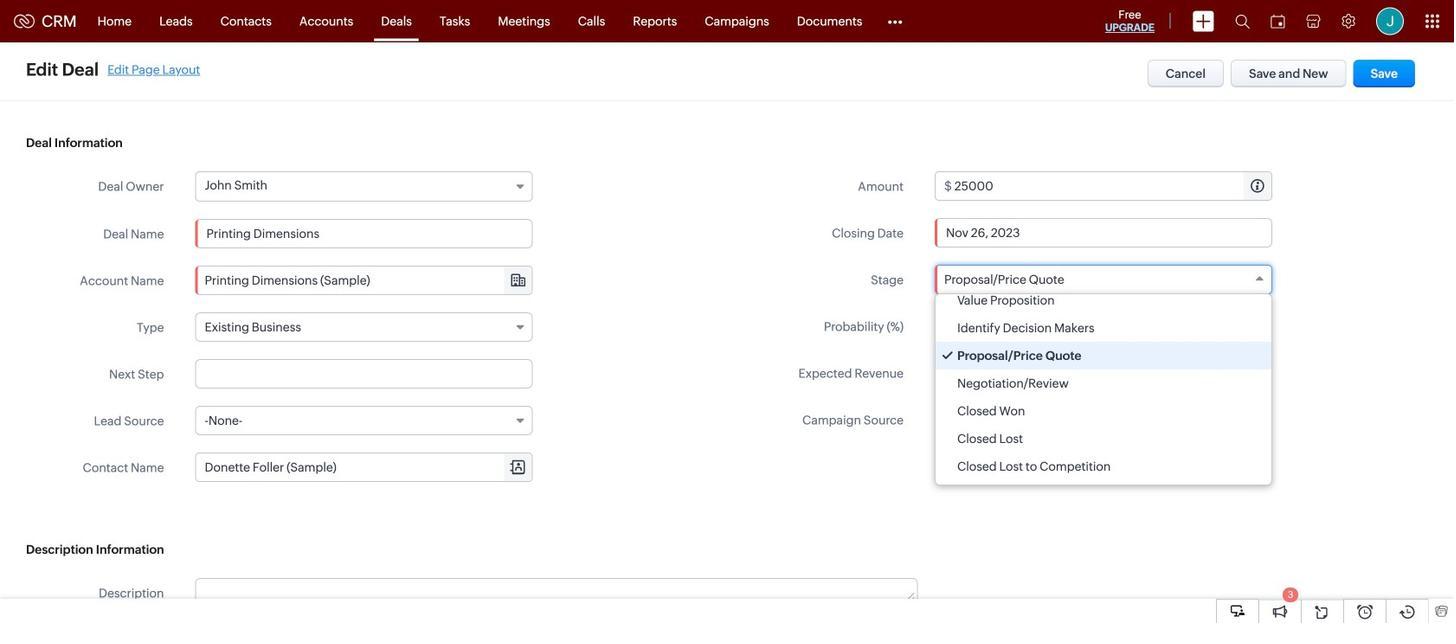 Task type: vqa. For each thing, say whether or not it's contained in the screenshot.
'region' on the left of the page
no



Task type: describe. For each thing, give the bounding box(es) containing it.
6 option from the top
[[936, 425, 1272, 453]]

5 option from the top
[[936, 397, 1272, 425]]

7 option from the top
[[936, 453, 1272, 481]]

3 option from the top
[[936, 342, 1272, 370]]

Other Modules field
[[877, 7, 914, 35]]

4 option from the top
[[936, 370, 1272, 397]]

create menu element
[[1183, 0, 1225, 42]]

calendar image
[[1271, 14, 1286, 28]]



Task type: locate. For each thing, give the bounding box(es) containing it.
2 option from the top
[[936, 314, 1272, 342]]

None field
[[935, 265, 1273, 294], [196, 267, 532, 294], [195, 313, 533, 342], [195, 406, 533, 436], [196, 454, 532, 481], [935, 265, 1273, 294], [196, 267, 532, 294], [195, 313, 533, 342], [195, 406, 533, 436], [196, 454, 532, 481]]

None text field
[[955, 172, 1272, 200], [195, 359, 533, 389], [955, 172, 1272, 200], [195, 359, 533, 389]]

profile element
[[1366, 0, 1415, 42]]

1 option from the top
[[936, 287, 1272, 314]]

profile image
[[1377, 7, 1404, 35]]

search element
[[1225, 0, 1261, 42]]

None text field
[[195, 219, 533, 249], [935, 312, 1273, 341], [955, 359, 1272, 387], [196, 579, 918, 607], [195, 219, 533, 249], [935, 312, 1273, 341], [955, 359, 1272, 387], [196, 579, 918, 607]]

search image
[[1236, 14, 1250, 29]]

option
[[936, 287, 1272, 314], [936, 314, 1272, 342], [936, 342, 1272, 370], [936, 370, 1272, 397], [936, 397, 1272, 425], [936, 425, 1272, 453], [936, 453, 1272, 481]]

create menu image
[[1193, 11, 1215, 32]]

logo image
[[14, 14, 35, 28]]

list box
[[936, 287, 1272, 485]]

MMM D, YYYY text field
[[935, 218, 1273, 248]]



